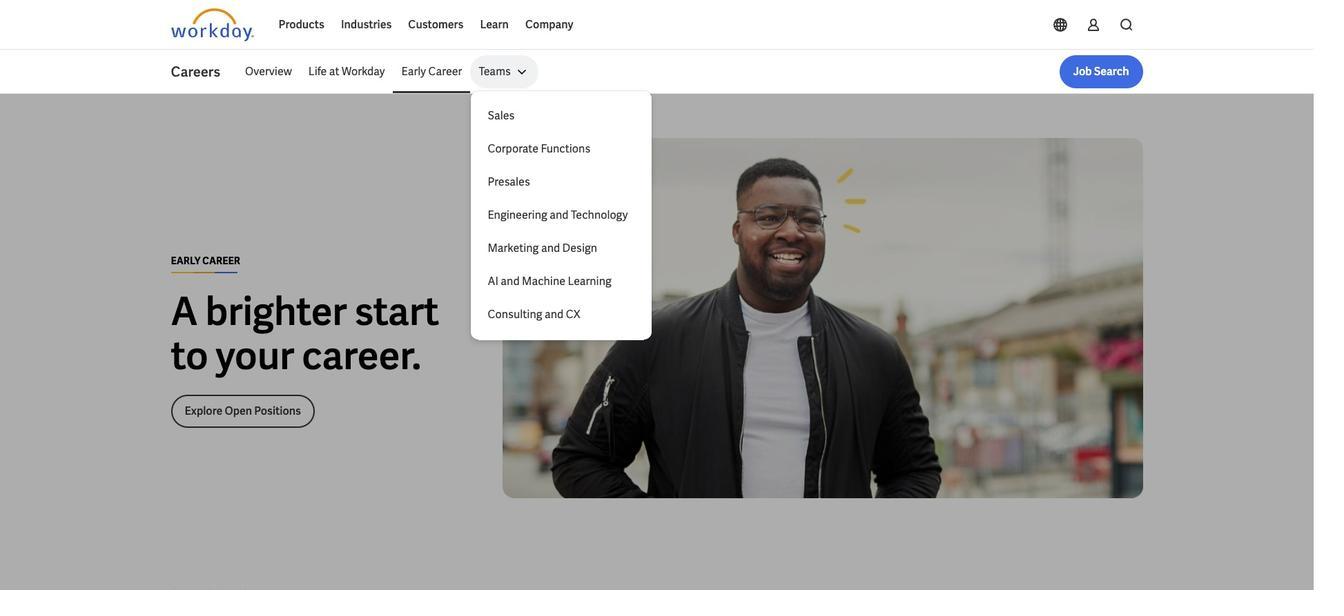 Task type: locate. For each thing, give the bounding box(es) containing it.
and
[[550, 208, 569, 222], [541, 241, 560, 255], [501, 274, 520, 289], [545, 307, 564, 322]]

and for marketing
[[541, 241, 560, 255]]

teams
[[479, 64, 511, 79]]

teams button
[[471, 55, 539, 88]]

and right ai
[[501, 274, 520, 289]]

company button
[[517, 8, 582, 41]]

machine
[[522, 274, 566, 289]]

and for ai
[[501, 274, 520, 289]]

life at workday
[[309, 64, 385, 79]]

consulting
[[488, 307, 542, 322]]

and for consulting
[[545, 307, 564, 322]]

menu
[[237, 55, 653, 340], [471, 90, 653, 340]]

sales link
[[480, 99, 644, 133]]

sales
[[488, 108, 515, 123]]

and for engineering
[[550, 208, 569, 222]]

early
[[171, 254, 200, 267]]

career.
[[302, 330, 421, 381]]

start
[[355, 286, 439, 337]]

corporate functions
[[488, 142, 591, 156]]

presales
[[488, 175, 530, 189]]

products button
[[270, 8, 333, 41]]

early
[[402, 64, 426, 79]]

careers
[[171, 63, 220, 81]]

presales link
[[480, 166, 644, 199]]

list containing overview
[[237, 55, 1143, 340]]

explore
[[185, 404, 223, 418]]

job search
[[1074, 64, 1129, 79]]

menu containing sales
[[471, 90, 653, 340]]

corporate functions link
[[480, 133, 644, 166]]

open
[[225, 404, 252, 418]]

life at workday - workday careers image
[[502, 138, 1143, 499]]

life
[[309, 64, 327, 79]]

and down presales link
[[550, 208, 569, 222]]

your
[[216, 330, 294, 381]]

career
[[202, 254, 240, 267]]

learn button
[[472, 8, 517, 41]]

and left design
[[541, 241, 560, 255]]

marketing and design link
[[480, 232, 644, 265]]

products
[[279, 17, 324, 32]]

list
[[237, 55, 1143, 340]]

consulting and cx link
[[480, 298, 644, 331]]

life at workday link
[[300, 55, 393, 88]]

early career
[[171, 254, 240, 267]]

workday
[[342, 64, 385, 79]]

overview link
[[237, 55, 300, 88]]

a
[[171, 286, 198, 337]]

and left cx
[[545, 307, 564, 322]]

engineering and technology link
[[480, 199, 644, 232]]

go to the homepage image
[[171, 8, 254, 41]]

design
[[563, 241, 597, 255]]

at
[[329, 64, 339, 79]]

early career
[[402, 64, 462, 79]]



Task type: describe. For each thing, give the bounding box(es) containing it.
to
[[171, 330, 208, 381]]

learning
[[568, 274, 612, 289]]

brighter
[[205, 286, 347, 337]]

career
[[428, 64, 462, 79]]

ai and machine learning
[[488, 274, 612, 289]]

customers button
[[400, 8, 472, 41]]

industries button
[[333, 8, 400, 41]]

ai
[[488, 274, 499, 289]]

a brighter start to your career.
[[171, 286, 439, 381]]

job search link
[[1060, 55, 1143, 88]]

explore open positions
[[185, 404, 301, 418]]

overview
[[245, 64, 292, 79]]

learn
[[480, 17, 509, 32]]

explore open positions link
[[171, 395, 315, 428]]

careers link
[[171, 62, 237, 81]]

engineering
[[488, 208, 547, 222]]

ai and machine learning link
[[480, 265, 644, 298]]

early career link
[[393, 55, 471, 88]]

technology
[[571, 208, 628, 222]]

search
[[1094, 64, 1129, 79]]

marketing
[[488, 241, 539, 255]]

consulting and cx
[[488, 307, 581, 322]]

positions
[[254, 404, 301, 418]]

menu containing overview
[[237, 55, 653, 340]]

corporate
[[488, 142, 539, 156]]

company
[[525, 17, 574, 32]]

functions
[[541, 142, 591, 156]]

customers
[[408, 17, 464, 32]]

cx
[[566, 307, 581, 322]]

engineering and technology
[[488, 208, 628, 222]]

marketing and design
[[488, 241, 597, 255]]

industries
[[341, 17, 392, 32]]

job
[[1074, 64, 1092, 79]]



Task type: vqa. For each thing, say whether or not it's contained in the screenshot.
Engineering's and
yes



